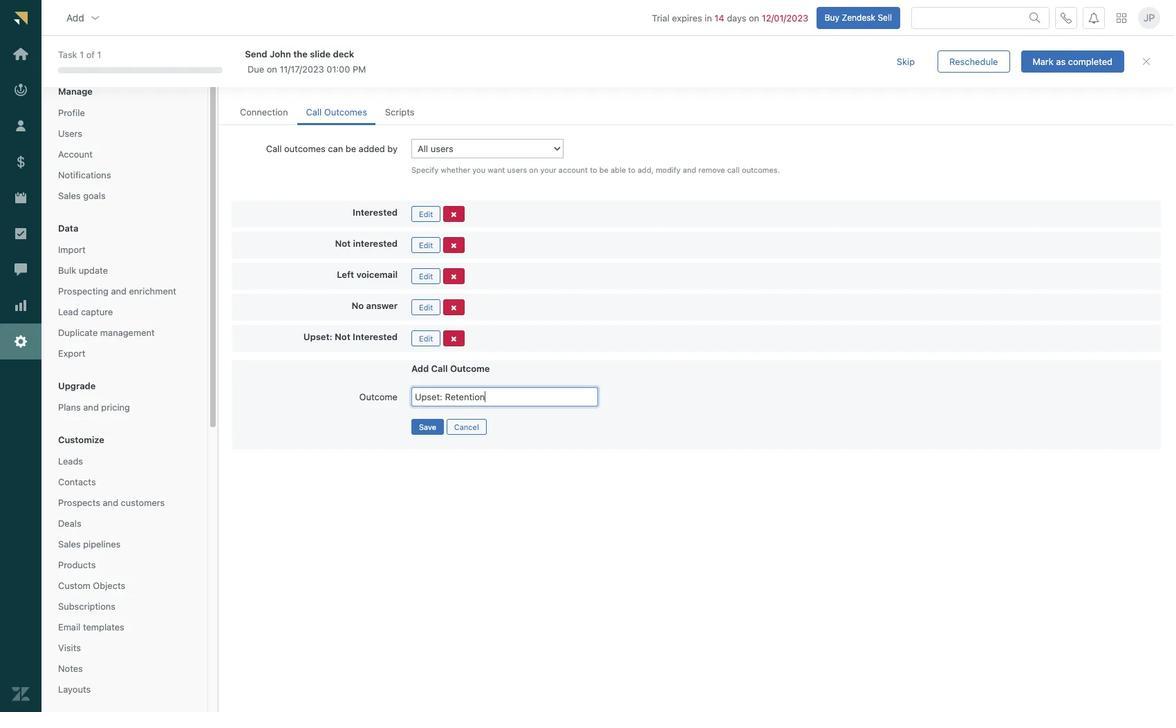 Task type: locate. For each thing, give the bounding box(es) containing it.
be left able
[[599, 165, 609, 174]]

contacts
[[314, 75, 350, 86]]

and for text
[[275, 52, 302, 71]]

1 to from the left
[[590, 165, 597, 174]]

edit right voicemail
[[419, 272, 433, 281]]

1 interested from the top
[[353, 207, 398, 218]]

skip button
[[885, 50, 927, 73]]

0 horizontal spatial be
[[346, 143, 356, 154]]

be right can
[[346, 143, 356, 154]]

1 horizontal spatial 1
[[97, 49, 101, 60]]

3 remove image from the top
[[451, 273, 457, 281]]

edit left remove image
[[419, 303, 433, 312]]

contacts link
[[53, 473, 196, 491]]

edit for left voicemail
[[419, 272, 433, 281]]

0 vertical spatial on
[[749, 12, 759, 23]]

outcome up outcome text field
[[450, 363, 490, 374]]

about
[[455, 75, 479, 86]]

1 vertical spatial interested
[[353, 331, 398, 342]]

1 horizontal spatial add
[[411, 363, 429, 374]]

sales goals
[[58, 190, 106, 201]]

call outcomes
[[306, 107, 367, 118]]

custom
[[58, 580, 90, 591]]

scripts
[[385, 107, 415, 118]]

1 right of
[[97, 49, 101, 60]]

remove image for upset: not interested
[[451, 335, 457, 343]]

not right upset:
[[335, 331, 350, 342]]

buy zendesk sell button
[[817, 7, 900, 29]]

0 horizontal spatial to
[[590, 165, 597, 174]]

sales left goals
[[58, 190, 81, 201]]

prospects and customers
[[58, 497, 165, 508]]

and up leads at the top left of the page
[[275, 52, 302, 71]]

subscriptions
[[58, 601, 116, 612]]

0 vertical spatial add
[[66, 11, 84, 23]]

1 horizontal spatial be
[[599, 165, 609, 174]]

Outcome text field
[[411, 387, 598, 407]]

1 remove image from the top
[[451, 211, 457, 218]]

0 horizontal spatial your
[[250, 75, 268, 86]]

can
[[328, 143, 343, 154]]

bulk update
[[58, 265, 108, 276]]

send john the slide deck link
[[245, 47, 860, 60]]

edit link left remove image
[[411, 299, 441, 315]]

your left the account
[[541, 165, 557, 174]]

upset:
[[304, 331, 332, 342]]

and right the plans
[[83, 402, 99, 413]]

on for specify whether you want users on your account to be able to add, modify and remove call outcomes.
[[529, 165, 538, 174]]

reschedule button
[[938, 50, 1010, 73]]

0 horizontal spatial add
[[66, 11, 84, 23]]

in
[[705, 12, 712, 23]]

2 not from the top
[[335, 331, 350, 342]]

remove image
[[451, 304, 457, 312]]

0 vertical spatial your
[[250, 75, 268, 86]]

2 sales from the top
[[58, 539, 81, 550]]

your down "due"
[[250, 75, 268, 86]]

4 edit link from the top
[[411, 299, 441, 315]]

lead capture
[[58, 306, 113, 317]]

cancel button
[[447, 419, 487, 435]]

call outcomes link
[[298, 100, 375, 125]]

of
[[86, 49, 95, 60]]

upgrade
[[58, 380, 96, 392]]

1
[[80, 49, 84, 60], [97, 49, 101, 60]]

edit right interested
[[419, 241, 433, 250]]

edit down specify
[[419, 209, 433, 218]]

0 horizontal spatial on
[[267, 63, 277, 75]]

and down contacts link
[[103, 497, 118, 508]]

1 sales from the top
[[58, 190, 81, 201]]

bell image
[[1089, 12, 1100, 23]]

notes
[[58, 663, 83, 674]]

by
[[388, 143, 398, 154]]

1 vertical spatial outcome
[[359, 391, 398, 402]]

custom objects link
[[53, 577, 196, 595]]

outcomes
[[284, 143, 326, 154]]

0 vertical spatial not
[[335, 238, 351, 249]]

not up "left"
[[335, 238, 351, 249]]

edit
[[419, 209, 433, 218], [419, 241, 433, 250], [419, 272, 433, 281], [419, 303, 433, 312], [419, 334, 433, 343]]

add left chevron down icon
[[66, 11, 84, 23]]

remove
[[699, 165, 725, 174]]

and
[[275, 52, 302, 71], [296, 75, 311, 86], [683, 165, 696, 174], [111, 286, 127, 297], [83, 402, 99, 413], [103, 497, 118, 508]]

specify
[[411, 165, 439, 174]]

0 vertical spatial sales
[[58, 190, 81, 201]]

1 horizontal spatial to
[[628, 165, 636, 174]]

add
[[66, 11, 84, 23], [411, 363, 429, 374]]

remove image
[[451, 211, 457, 218], [451, 242, 457, 250], [451, 273, 457, 281], [451, 335, 457, 343]]

sales down deals
[[58, 539, 81, 550]]

call left "outcomes"
[[306, 107, 322, 118]]

subscriptions link
[[53, 598, 196, 616]]

call down the voice at the left top
[[232, 75, 247, 86]]

call up save button
[[431, 363, 448, 374]]

expires
[[672, 12, 702, 23]]

3 edit link from the top
[[411, 268, 441, 284]]

send john the slide deck due on 11/17/2023 01:00 pm
[[245, 48, 366, 75]]

cancel image
[[1141, 56, 1152, 67]]

email templates
[[58, 622, 124, 633]]

interested
[[353, 238, 398, 249]]

contacts
[[58, 477, 96, 488]]

None field
[[78, 52, 187, 64]]

and down bulk update 'link'
[[111, 286, 127, 297]]

sell
[[878, 12, 892, 23]]

2 remove image from the top
[[451, 242, 457, 250]]

1 horizontal spatial on
[[529, 165, 538, 174]]

add inside button
[[66, 11, 84, 23]]

0 vertical spatial interested
[[353, 207, 398, 218]]

update
[[79, 265, 108, 276]]

leads link
[[53, 452, 196, 470]]

5 edit link from the top
[[411, 330, 441, 346]]

duplicate management link
[[53, 324, 196, 342]]

call
[[232, 75, 247, 86], [306, 107, 322, 118], [266, 143, 282, 154], [431, 363, 448, 374]]

3 edit from the top
[[419, 272, 433, 281]]

1 vertical spatial add
[[411, 363, 429, 374]]

edit link right voicemail
[[411, 268, 441, 284]]

outcome down upset: not interested
[[359, 391, 398, 402]]

the
[[293, 48, 308, 59]]

edit up add call outcome
[[419, 334, 433, 343]]

scripts link
[[377, 100, 423, 125]]

connection link
[[232, 100, 296, 125]]

add up save button
[[411, 363, 429, 374]]

5 edit from the top
[[419, 334, 433, 343]]

1 vertical spatial not
[[335, 331, 350, 342]]

1 edit link from the top
[[411, 206, 441, 222]]

and for pricing
[[83, 402, 99, 413]]

interested down no answer
[[353, 331, 398, 342]]

to right able
[[628, 165, 636, 174]]

edit link for no answer
[[411, 299, 441, 315]]

1 horizontal spatial outcome
[[450, 363, 490, 374]]

1 vertical spatial on
[[267, 63, 277, 75]]

layouts link
[[53, 681, 196, 699]]

import
[[58, 244, 86, 255]]

1 vertical spatial sales
[[58, 539, 81, 550]]

2 vertical spatial on
[[529, 165, 538, 174]]

remove image for interested
[[451, 211, 457, 218]]

deck
[[333, 48, 354, 59]]

notifications
[[58, 169, 111, 181]]

buy zendesk sell
[[825, 12, 892, 23]]

export link
[[53, 344, 196, 363]]

buy
[[825, 12, 840, 23]]

edit for no answer
[[419, 303, 433, 312]]

lead
[[58, 306, 78, 317]]

edit link for not interested
[[411, 237, 441, 253]]

reschedule
[[950, 56, 998, 67]]

0 horizontal spatial 1
[[80, 49, 84, 60]]

zendesk products image
[[1117, 13, 1127, 23]]

sales for sales pipelines
[[58, 539, 81, 550]]

2 interested from the top
[[353, 331, 398, 342]]

and down 11/17/2023
[[296, 75, 311, 86]]

enrichment
[[129, 286, 176, 297]]

plans
[[58, 402, 81, 413]]

voice and text call your leads and contacts directly from sell. learn about
[[232, 52, 481, 86]]

edit link right interested
[[411, 237, 441, 253]]

users
[[507, 165, 527, 174]]

2 edit from the top
[[419, 241, 433, 250]]

interested up interested
[[353, 207, 398, 218]]

to right the account
[[590, 165, 597, 174]]

on up leads at the top left of the page
[[267, 63, 277, 75]]

task
[[58, 49, 77, 60]]

sales for sales goals
[[58, 190, 81, 201]]

able
[[611, 165, 626, 174]]

completed
[[1068, 56, 1113, 67]]

edit link down specify
[[411, 206, 441, 222]]

visits link
[[53, 639, 196, 657]]

on right users
[[529, 165, 538, 174]]

on right days
[[749, 12, 759, 23]]

4 remove image from the top
[[451, 335, 457, 343]]

edit link up add call outcome
[[411, 330, 441, 346]]

deals
[[58, 518, 81, 529]]

on inside send john the slide deck due on 11/17/2023 01:00 pm
[[267, 63, 277, 75]]

edit for not interested
[[419, 241, 433, 250]]

edit link for interested
[[411, 206, 441, 222]]

to
[[590, 165, 597, 174], [628, 165, 636, 174]]

text
[[306, 52, 336, 71]]

sales pipelines
[[58, 539, 121, 550]]

bulk update link
[[53, 261, 196, 280]]

edit link for left voicemail
[[411, 268, 441, 284]]

1 horizontal spatial your
[[541, 165, 557, 174]]

calls image
[[1061, 12, 1072, 23]]

1 left of
[[80, 49, 84, 60]]

on
[[749, 12, 759, 23], [267, 63, 277, 75], [529, 165, 538, 174]]

on for trial expires in 14 days on 12/01/2023
[[749, 12, 759, 23]]

1 vertical spatial your
[[541, 165, 557, 174]]

pipelines
[[83, 539, 121, 550]]

add for add call outcome
[[411, 363, 429, 374]]

task 1 of 1
[[58, 49, 101, 60]]

1 edit from the top
[[419, 209, 433, 218]]

2 horizontal spatial on
[[749, 12, 759, 23]]

add for add
[[66, 11, 84, 23]]

and for customers
[[103, 497, 118, 508]]

sales
[[58, 190, 81, 201], [58, 539, 81, 550]]

visits
[[58, 642, 81, 654]]

2 edit link from the top
[[411, 237, 441, 253]]

edit link
[[411, 206, 441, 222], [411, 237, 441, 253], [411, 268, 441, 284], [411, 299, 441, 315], [411, 330, 441, 346]]

products
[[58, 559, 96, 571]]

4 edit from the top
[[419, 303, 433, 312]]

add,
[[638, 165, 654, 174]]



Task type: describe. For each thing, give the bounding box(es) containing it.
call
[[727, 165, 740, 174]]

want
[[488, 165, 505, 174]]

deals link
[[53, 515, 196, 533]]

duplicate
[[58, 327, 98, 338]]

edit for interested
[[419, 209, 433, 218]]

plans and pricing
[[58, 402, 130, 413]]

email templates link
[[53, 618, 196, 636]]

data
[[58, 223, 78, 234]]

profile link
[[53, 104, 196, 122]]

import link
[[53, 241, 196, 259]]

01:00
[[327, 63, 350, 75]]

pricing
[[101, 402, 130, 413]]

management
[[100, 327, 155, 338]]

layouts
[[58, 684, 91, 695]]

specify whether you want users on your account to be able to add, modify and remove call outcomes.
[[411, 165, 780, 174]]

account link
[[53, 145, 196, 163]]

0 vertical spatial outcome
[[450, 363, 490, 374]]

prospecting and enrichment
[[58, 286, 176, 297]]

2 1 from the left
[[97, 49, 101, 60]]

customize
[[58, 434, 104, 445]]

edit for upset: not interested
[[419, 334, 433, 343]]

1 1 from the left
[[80, 49, 84, 60]]

prospects and customers link
[[53, 494, 196, 512]]

john
[[270, 48, 291, 59]]

prospecting
[[58, 286, 108, 297]]

add call outcome
[[411, 363, 490, 374]]

slide
[[310, 48, 331, 59]]

call outcomes can be added by
[[266, 143, 398, 154]]

notifications link
[[53, 166, 196, 184]]

custom objects
[[58, 580, 125, 591]]

0 vertical spatial be
[[346, 143, 356, 154]]

goals
[[83, 190, 106, 201]]

prospects
[[58, 497, 100, 508]]

zendesk image
[[12, 685, 30, 703]]

12/01/2023
[[762, 12, 808, 23]]

duplicate management
[[58, 327, 155, 338]]

due
[[248, 63, 264, 75]]

account
[[559, 165, 588, 174]]

and right modify
[[683, 165, 696, 174]]

plans and pricing link
[[53, 398, 196, 416]]

zendesk
[[842, 12, 876, 23]]

modify
[[656, 165, 681, 174]]

products link
[[53, 556, 196, 574]]

mark as completed button
[[1021, 50, 1125, 73]]

not interested
[[335, 238, 398, 249]]

no answer
[[352, 300, 398, 311]]

answer
[[366, 300, 398, 311]]

11/17/2023
[[280, 63, 324, 75]]

call left outcomes
[[266, 143, 282, 154]]

no
[[352, 300, 364, 311]]

1 vertical spatial be
[[599, 165, 609, 174]]

save button
[[411, 419, 444, 435]]

users link
[[53, 124, 196, 143]]

as
[[1056, 56, 1066, 67]]

remove image for left voicemail
[[451, 273, 457, 281]]

2 to from the left
[[628, 165, 636, 174]]

lead capture link
[[53, 303, 196, 321]]

leads
[[58, 456, 83, 467]]

0 horizontal spatial outcome
[[359, 391, 398, 402]]

chevron down image
[[90, 12, 101, 23]]

profile
[[58, 107, 85, 118]]

remove image for not interested
[[451, 242, 457, 250]]

left
[[337, 269, 354, 280]]

call inside voice and text call your leads and contacts directly from sell. learn about
[[232, 75, 247, 86]]

and for enrichment
[[111, 286, 127, 297]]

14
[[715, 12, 724, 23]]

email
[[58, 622, 80, 633]]

objects
[[93, 580, 125, 591]]

capture
[[81, 306, 113, 317]]

mark
[[1033, 56, 1054, 67]]

voice
[[232, 52, 272, 71]]

send
[[245, 48, 267, 59]]

outcomes.
[[742, 165, 780, 174]]

your inside voice and text call your leads and contacts directly from sell. learn about
[[250, 75, 268, 86]]

search image
[[1030, 12, 1041, 23]]

cancel
[[454, 422, 479, 431]]

1 not from the top
[[335, 238, 351, 249]]

learn
[[429, 75, 452, 86]]

whether
[[441, 165, 470, 174]]

notes link
[[53, 660, 196, 678]]

added
[[359, 143, 385, 154]]

you
[[473, 165, 486, 174]]

days
[[727, 12, 747, 23]]

sell.
[[408, 75, 426, 86]]

edit link for upset: not interested
[[411, 330, 441, 346]]

upset: not interested
[[304, 331, 398, 342]]

save
[[419, 422, 437, 431]]



Task type: vqa. For each thing, say whether or not it's contained in the screenshot.
30,
no



